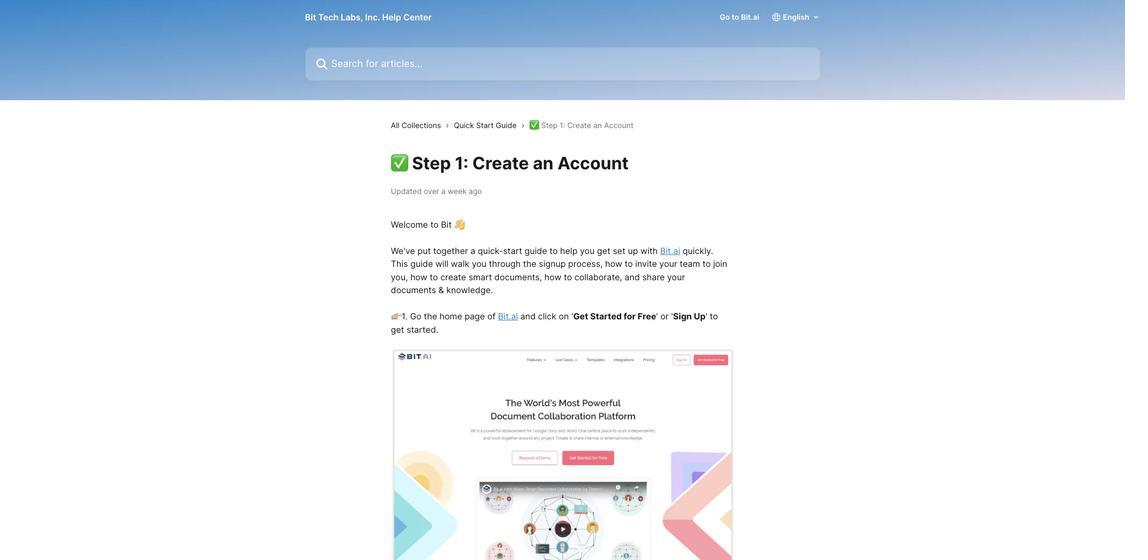 Task type: vqa. For each thing, say whether or not it's contained in the screenshot.
ALL COLLECTIONS
yes



Task type: describe. For each thing, give the bounding box(es) containing it.
0 horizontal spatial ✅
[[391, 153, 408, 174]]

started
[[590, 311, 622, 322]]

put
[[418, 246, 431, 256]]

1 vertical spatial account
[[558, 153, 629, 174]]

👉🏼1. go the home page of bit.ai and click on ' get started for free ' or ' sign up
[[391, 311, 706, 322]]

guide inside quickly. this guide will walk you through the signup process, how to invite your team to join you, how to create smart documents, how to collaborate, and share your documents & knowledge.
[[411, 259, 433, 270]]

week
[[448, 187, 467, 196]]

walk
[[451, 259, 470, 270]]

bit.ai link for we've put together a quick-start guide to help you get set up with
[[660, 246, 680, 256]]

0 vertical spatial ✅
[[530, 121, 539, 130]]

&
[[439, 285, 444, 296]]

get inside ' to get started.
[[391, 324, 404, 335]]

quick-
[[478, 246, 503, 256]]

we've
[[391, 246, 415, 256]]

all collections
[[391, 121, 441, 130]]

together
[[433, 246, 468, 256]]

tech
[[318, 12, 339, 23]]

on
[[559, 311, 569, 322]]

1 horizontal spatial how
[[545, 272, 562, 283]]

2 ' from the left
[[656, 311, 658, 322]]

quick start guide
[[454, 121, 517, 130]]

help
[[560, 246, 578, 256]]

1 horizontal spatial 1:
[[560, 121, 566, 130]]

free
[[638, 311, 656, 322]]

to inside ' to get started.
[[710, 311, 718, 322]]

2 horizontal spatial how
[[605, 259, 622, 270]]

inc.
[[365, 12, 380, 23]]

center
[[403, 12, 432, 23]]

through
[[489, 259, 521, 270]]

started.
[[407, 324, 438, 335]]

bit.ai home page image
[[391, 350, 734, 561]]

the inside quickly. this guide will walk you through the signup process, how to invite your team to join you, how to create smart documents, how to collaborate, and share your documents & knowledge.
[[523, 259, 537, 270]]

welcome
[[391, 219, 428, 230]]

click
[[538, 311, 557, 322]]

3 ' from the left
[[671, 311, 673, 322]]

process,
[[568, 259, 603, 270]]

0 horizontal spatial and
[[521, 311, 536, 322]]

0 vertical spatial step
[[541, 121, 558, 130]]

signup
[[539, 259, 566, 270]]

quickly. this guide will walk you through the signup process, how to invite your team to join you, how to create smart documents, how to collaborate, and share your documents & knowledge.
[[391, 246, 730, 296]]

0 vertical spatial create
[[568, 121, 591, 130]]

knowledge.
[[447, 285, 493, 296]]

over
[[424, 187, 439, 196]]

welcome to bit 👋
[[391, 219, 467, 230]]

all collections link
[[391, 120, 445, 132]]

or
[[661, 311, 669, 322]]

0 horizontal spatial bit.ai
[[498, 311, 518, 322]]

' to get started.
[[391, 311, 721, 335]]

help
[[382, 12, 401, 23]]

get
[[573, 311, 588, 322]]

0 vertical spatial ✅ step 1: create an account
[[530, 121, 634, 130]]

1 vertical spatial ✅ step 1: create an account
[[391, 153, 629, 174]]

share
[[643, 272, 665, 283]]



Task type: locate. For each thing, give the bounding box(es) containing it.
bit left tech
[[305, 12, 316, 23]]

1 horizontal spatial bit.ai link
[[660, 246, 680, 256]]

updated over a week ago
[[391, 187, 482, 196]]

guide
[[525, 246, 547, 256], [411, 259, 433, 270]]

go to bit.ai
[[720, 12, 760, 21]]

your
[[660, 259, 678, 270], [667, 272, 685, 283]]

' right on
[[572, 311, 573, 322]]

1 horizontal spatial bit.ai
[[660, 246, 680, 256]]

1 horizontal spatial create
[[568, 121, 591, 130]]

1 vertical spatial get
[[391, 324, 404, 335]]

start
[[476, 121, 494, 130]]

1 vertical spatial bit
[[441, 219, 452, 230]]

0 vertical spatial you
[[580, 246, 595, 256]]

and
[[625, 272, 640, 283], [521, 311, 536, 322]]

up
[[628, 246, 638, 256]]

0 vertical spatial an
[[594, 121, 602, 130]]

for
[[624, 311, 636, 322]]

0 horizontal spatial go
[[410, 311, 422, 322]]

✅ right "guide"
[[530, 121, 539, 130]]

all
[[391, 121, 400, 130]]

start
[[503, 246, 522, 256]]

create
[[568, 121, 591, 130], [473, 153, 529, 174]]

step
[[541, 121, 558, 130], [412, 153, 451, 174]]

0 horizontal spatial create
[[473, 153, 529, 174]]

👉🏼1.
[[391, 311, 408, 322]]

1 vertical spatial and
[[521, 311, 536, 322]]

bit.ai link for 👉🏼1. go the home page of
[[498, 311, 518, 322]]

1 vertical spatial bit.ai
[[660, 246, 680, 256]]

0 horizontal spatial 1:
[[455, 153, 469, 174]]

' left or
[[656, 311, 658, 322]]

bit.ai right 'with'
[[660, 246, 680, 256]]

join
[[713, 259, 728, 270]]

0 horizontal spatial step
[[412, 153, 451, 174]]

will
[[436, 259, 449, 270]]

collections
[[402, 121, 441, 130]]

0 horizontal spatial bit
[[305, 12, 316, 23]]

0 vertical spatial bit.ai link
[[660, 246, 680, 256]]

and down invite
[[625, 272, 640, 283]]

0 horizontal spatial bit.ai link
[[498, 311, 518, 322]]

1 vertical spatial go
[[410, 311, 422, 322]]

english
[[783, 12, 810, 21]]

how down set
[[605, 259, 622, 270]]

0 vertical spatial account
[[604, 121, 634, 130]]

1 horizontal spatial get
[[597, 246, 611, 256]]

up
[[694, 311, 706, 322]]

0 horizontal spatial get
[[391, 324, 404, 335]]

1 horizontal spatial you
[[580, 246, 595, 256]]

page
[[465, 311, 485, 322]]

1 horizontal spatial and
[[625, 272, 640, 283]]

guide down the put
[[411, 259, 433, 270]]

1 vertical spatial your
[[667, 272, 685, 283]]

how down signup
[[545, 272, 562, 283]]

0 vertical spatial guide
[[525, 246, 547, 256]]

bit
[[305, 12, 316, 23], [441, 219, 452, 230]]

1 horizontal spatial guide
[[525, 246, 547, 256]]

create
[[441, 272, 466, 283]]

bit.ai right "of"
[[498, 311, 518, 322]]

0 horizontal spatial guide
[[411, 259, 433, 270]]

bit tech labs, inc. help center
[[305, 12, 432, 23]]

bit.ai link right 'with'
[[660, 246, 680, 256]]

2 vertical spatial bit.ai
[[498, 311, 518, 322]]

to
[[732, 12, 739, 21], [431, 219, 439, 230], [550, 246, 558, 256], [625, 259, 633, 270], [703, 259, 711, 270], [430, 272, 438, 283], [564, 272, 572, 283], [710, 311, 718, 322]]

1 horizontal spatial step
[[541, 121, 558, 130]]

a right over
[[442, 187, 446, 196]]

how up documents
[[411, 272, 428, 283]]

1 horizontal spatial a
[[471, 246, 476, 256]]

bit.ai link
[[660, 246, 680, 256], [498, 311, 518, 322]]

✅ step 1: create an account
[[530, 121, 634, 130], [391, 153, 629, 174]]

1 horizontal spatial ✅
[[530, 121, 539, 130]]

go
[[720, 12, 730, 21], [410, 311, 422, 322]]

you
[[580, 246, 595, 256], [472, 259, 487, 270]]

0 vertical spatial go
[[720, 12, 730, 21]]

1 horizontal spatial go
[[720, 12, 730, 21]]

✅
[[530, 121, 539, 130], [391, 153, 408, 174]]

the up started.
[[424, 311, 437, 322]]

1 vertical spatial 1:
[[455, 153, 469, 174]]

0 vertical spatial and
[[625, 272, 640, 283]]

the
[[523, 259, 537, 270], [424, 311, 437, 322]]

get left set
[[597, 246, 611, 256]]

1 vertical spatial guide
[[411, 259, 433, 270]]

0 vertical spatial your
[[660, 259, 678, 270]]

✅ up "updated"
[[391, 153, 408, 174]]

invite
[[635, 259, 657, 270]]

an
[[594, 121, 602, 130], [533, 153, 554, 174]]

1 vertical spatial step
[[412, 153, 451, 174]]

with
[[641, 246, 658, 256]]

4 ' from the left
[[706, 311, 708, 322]]

0 horizontal spatial the
[[424, 311, 437, 322]]

quick start guide link
[[454, 120, 521, 132]]

you inside quickly. this guide will walk you through the signup process, how to invite your team to join you, how to create smart documents, how to collaborate, and share your documents & knowledge.
[[472, 259, 487, 270]]

go to bit.ai link
[[720, 12, 760, 21]]

guide
[[496, 121, 517, 130]]

1:
[[560, 121, 566, 130], [455, 153, 469, 174]]

' inside ' to get started.
[[706, 311, 708, 322]]

0 vertical spatial the
[[523, 259, 537, 270]]

home
[[440, 311, 462, 322]]

1 vertical spatial a
[[471, 246, 476, 256]]

bit.ai
[[741, 12, 760, 21], [660, 246, 680, 256], [498, 311, 518, 322]]

0 vertical spatial bit
[[305, 12, 316, 23]]

smart
[[469, 272, 492, 283]]

👋
[[454, 219, 465, 230]]

bit left 👋
[[441, 219, 452, 230]]

2 horizontal spatial bit.ai
[[741, 12, 760, 21]]

0 horizontal spatial you
[[472, 259, 487, 270]]

this
[[391, 259, 408, 270]]

1 vertical spatial you
[[472, 259, 487, 270]]

set
[[613, 246, 626, 256]]

0 vertical spatial 1:
[[560, 121, 566, 130]]

0 vertical spatial get
[[597, 246, 611, 256]]

collaborate,
[[575, 272, 623, 283]]

a
[[442, 187, 446, 196], [471, 246, 476, 256]]

account
[[604, 121, 634, 130], [558, 153, 629, 174]]

we've put together a quick-start guide to help you get set up with bit.ai
[[391, 246, 680, 256]]

updated
[[391, 187, 422, 196]]

1 vertical spatial an
[[533, 153, 554, 174]]

your up the share
[[660, 259, 678, 270]]

1 vertical spatial bit.ai link
[[498, 311, 518, 322]]

guide up signup
[[525, 246, 547, 256]]

get down 👉🏼1.
[[391, 324, 404, 335]]

sign
[[673, 311, 692, 322]]

and left click
[[521, 311, 536, 322]]

' right sign
[[706, 311, 708, 322]]

bit.ai left english
[[741, 12, 760, 21]]

quickly.
[[683, 246, 713, 256]]

1 horizontal spatial an
[[594, 121, 602, 130]]

get
[[597, 246, 611, 256], [391, 324, 404, 335]]

your down team
[[667, 272, 685, 283]]

0 horizontal spatial an
[[533, 153, 554, 174]]

Search for articles... text field
[[305, 47, 820, 81]]

of
[[488, 311, 496, 322]]

1 ' from the left
[[572, 311, 573, 322]]

1 horizontal spatial bit
[[441, 219, 452, 230]]

you up process,
[[580, 246, 595, 256]]

a left the quick- on the left of the page
[[471, 246, 476, 256]]

you up smart
[[472, 259, 487, 270]]

you,
[[391, 272, 408, 283]]

step right "guide"
[[541, 121, 558, 130]]

0 vertical spatial a
[[442, 187, 446, 196]]

quick
[[454, 121, 474, 130]]

0 horizontal spatial how
[[411, 272, 428, 283]]

'
[[572, 311, 573, 322], [656, 311, 658, 322], [671, 311, 673, 322], [706, 311, 708, 322]]

1 vertical spatial create
[[473, 153, 529, 174]]

how
[[605, 259, 622, 270], [411, 272, 428, 283], [545, 272, 562, 283]]

bit.ai link right "of"
[[498, 311, 518, 322]]

1 horizontal spatial the
[[523, 259, 537, 270]]

0 horizontal spatial a
[[442, 187, 446, 196]]

labs,
[[341, 12, 363, 23]]

1 vertical spatial the
[[424, 311, 437, 322]]

1 vertical spatial ✅
[[391, 153, 408, 174]]

documents,
[[495, 272, 542, 283]]

and inside quickly. this guide will walk you through the signup process, how to invite your team to join you, how to create smart documents, how to collaborate, and share your documents & knowledge.
[[625, 272, 640, 283]]

documents
[[391, 285, 436, 296]]

0 vertical spatial bit.ai
[[741, 12, 760, 21]]

the down we've put together a quick-start guide to help you get set up with bit.ai
[[523, 259, 537, 270]]

team
[[680, 259, 700, 270]]

ago
[[469, 187, 482, 196]]

step up over
[[412, 153, 451, 174]]

' right or
[[671, 311, 673, 322]]



